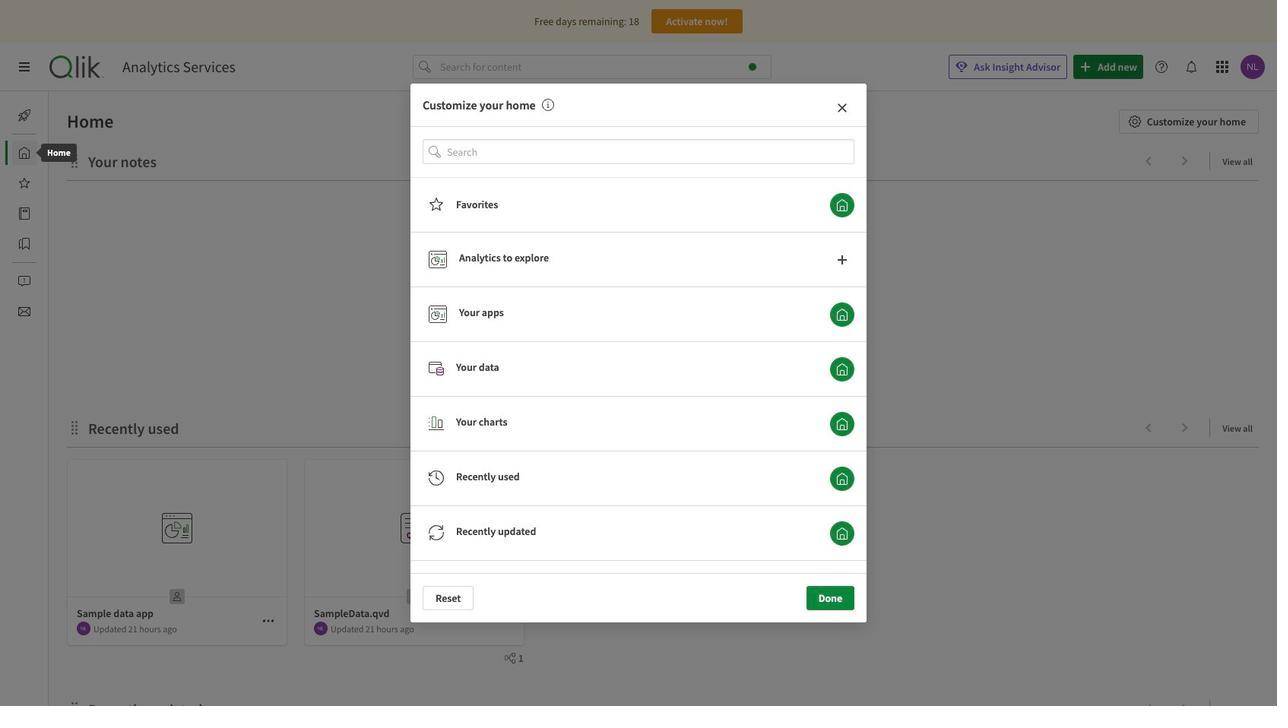 Task type: locate. For each thing, give the bounding box(es) containing it.
dialog
[[411, 84, 867, 707]]

2 noah lott element from the left
[[314, 622, 328, 636]]

move collection image
[[67, 153, 82, 168]]

1 horizontal spatial noah lott element
[[314, 622, 328, 636]]

home badge image
[[749, 63, 757, 71]]

main content
[[43, 91, 1278, 707]]

0 horizontal spatial noah lott element
[[77, 622, 91, 636]]

tooltip
[[30, 144, 87, 162]]

1 horizontal spatial noah lott image
[[314, 622, 328, 636]]

1 vertical spatial move collection image
[[67, 702, 82, 707]]

1 noah lott image from the left
[[77, 622, 91, 636]]

1 noah lott element from the left
[[77, 622, 91, 636]]

noah lott image
[[77, 622, 91, 636], [314, 622, 328, 636]]

catalog image
[[18, 208, 30, 220]]

0 horizontal spatial noah lott image
[[77, 622, 91, 636]]

move collection image
[[67, 420, 82, 436], [67, 702, 82, 707]]

navigation pane element
[[0, 97, 49, 330]]

noah lott element
[[77, 622, 91, 636], [314, 622, 328, 636]]

None button
[[831, 193, 855, 217], [831, 248, 855, 272], [831, 302, 855, 327], [831, 357, 855, 382], [831, 412, 855, 436], [831, 467, 855, 491], [831, 522, 855, 546], [831, 193, 855, 217], [831, 248, 855, 272], [831, 302, 855, 327], [831, 357, 855, 382], [831, 412, 855, 436], [831, 467, 855, 491], [831, 522, 855, 546]]

subscriptions image
[[18, 306, 30, 318]]

favorites image
[[18, 177, 30, 189]]



Task type: describe. For each thing, give the bounding box(es) containing it.
open sidebar menu image
[[18, 61, 30, 73]]

getting started image
[[18, 110, 30, 122]]

analytics services element
[[122, 58, 236, 76]]

Search text field
[[447, 139, 855, 164]]

2 noah lott image from the left
[[314, 622, 328, 636]]

collections image
[[18, 238, 30, 250]]

alerts image
[[18, 275, 30, 288]]

0 vertical spatial move collection image
[[67, 420, 82, 436]]

close image
[[837, 102, 849, 114]]



Task type: vqa. For each thing, say whether or not it's contained in the screenshot.
Search TEXT BOX
yes



